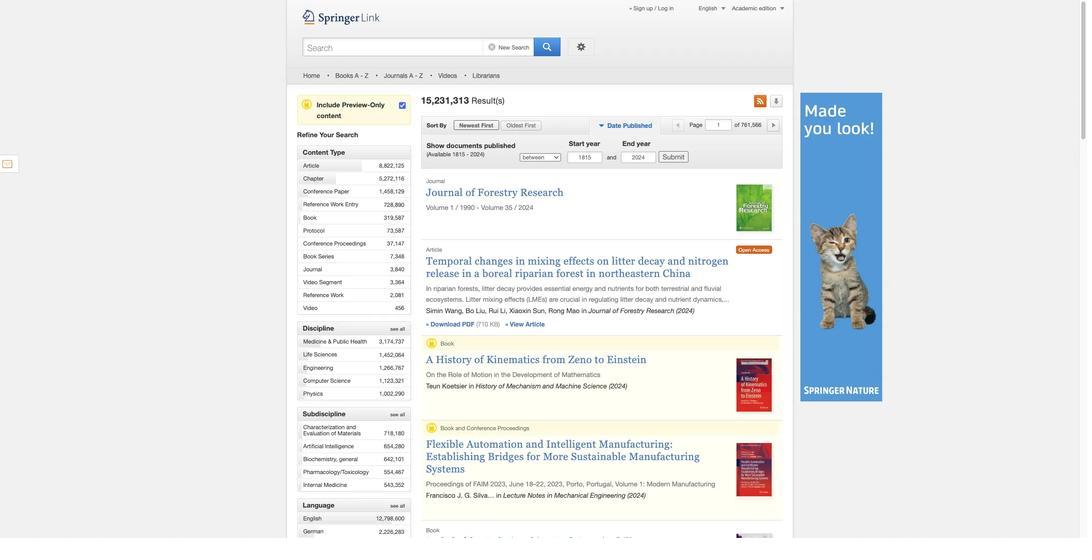 Task type: locate. For each thing, give the bounding box(es) containing it.
2 see all from the top
[[390, 411, 405, 418]]

temporal
[[426, 256, 472, 267]]

2 vertical spatial see
[[390, 503, 398, 509]]

0 horizontal spatial english
[[303, 516, 322, 522]]

video down reference work
[[303, 305, 318, 311]]

only
[[370, 101, 385, 109]]

the right on
[[437, 371, 446, 379]]

3,364
[[390, 279, 404, 286]]

0 horizontal spatial a
[[355, 72, 359, 79]]

book and conference proceedings
[[441, 425, 529, 432]]

discipline
[[303, 324, 334, 333]]

, right rui
[[506, 307, 507, 315]]

(2024) inside on the role of motion in the development of mathematics teun koetsier in history of mechanism and machine science (2024)
[[609, 383, 627, 390]]

1 horizontal spatial engineering
[[590, 492, 626, 500]]

li
[[500, 307, 506, 315]]

volume down journal of forestry research
[[481, 204, 503, 211]]

history inside on the role of motion in the development of mathematics teun koetsier in history of mechanism and machine science (2024)
[[476, 383, 497, 390]]

0 vertical spatial decay
[[638, 256, 665, 267]]

advertisement region
[[800, 92, 883, 402]]

manufacturing up modern
[[629, 451, 700, 463]]

1 vertical spatial 2024
[[519, 204, 533, 211]]

all up 12,798,600
[[400, 503, 405, 509]]

in
[[669, 5, 674, 11], [516, 256, 525, 267], [462, 268, 472, 279], [586, 268, 596, 279], [582, 296, 587, 304], [582, 307, 587, 315], [494, 371, 499, 379], [469, 383, 474, 390], [496, 492, 501, 500], [547, 492, 552, 500]]

science right the computer
[[330, 378, 351, 384]]

search right new
[[512, 44, 529, 51]]

riparian up ecosystems.
[[433, 285, 456, 293]]

2 all from the top
[[400, 411, 405, 418]]

)
[[483, 151, 485, 157]]

1 horizontal spatial search
[[512, 44, 529, 51]]

a up on
[[426, 354, 433, 366]]

3 see all link from the top
[[390, 503, 405, 509]]

in right log
[[669, 5, 674, 11]]

chapter
[[303, 176, 324, 182]]

conference for conference paper
[[303, 189, 333, 195]]

1 horizontal spatial research
[[646, 307, 674, 315]]

0 horizontal spatial year
[[586, 139, 600, 148]]

the
[[437, 371, 446, 379], [501, 371, 511, 379]]

1 all from the top
[[400, 326, 405, 332]]

see all up 718,180
[[390, 411, 405, 418]]

forestry
[[478, 187, 518, 198], [620, 307, 645, 315]]

1 vertical spatial search
[[336, 130, 358, 139]]

see up 718,180
[[390, 411, 398, 418]]

,
[[462, 307, 464, 315], [485, 307, 487, 315], [506, 307, 507, 315], [545, 307, 547, 315]]

in down motion
[[469, 383, 474, 390]]

2,226,283
[[379, 529, 404, 535]]

release
[[426, 268, 459, 279]]

development
[[512, 371, 552, 379]]

search up type
[[336, 130, 358, 139]]

of right role
[[464, 371, 469, 379]]

silva
[[473, 492, 488, 500]]

book down download
[[441, 341, 454, 347]]

journal inside in riparian forests, litter decay provides essential energy and nutrients for both terrestrial and fluvial ecosystems. litter mixing effects (lmes) are crucial in regulating litter decay and nutrient dynamics,... simin wang , bo liu , rui li , xiaoxin sun , rong mao in journal of forestry research (2024)
[[589, 307, 611, 315]]

0 vertical spatial reference
[[303, 202, 329, 208]]

2 vertical spatial proceedings
[[426, 481, 464, 488]]

2023, up lecture notes in mechanical engineering link in the bottom of the page
[[548, 481, 564, 488]]

1 vertical spatial mixing
[[483, 296, 503, 304]]

in right "mao"
[[582, 307, 587, 315]]

history of mechanism and machine science link
[[476, 383, 607, 390]]

history up role
[[436, 354, 472, 366]]

manufacturing:
[[599, 439, 673, 450]]

artificial intelligence
[[303, 443, 354, 450]]

1 vertical spatial journal of forestry research link
[[589, 307, 674, 315]]

journal down regulating at the right of the page
[[589, 307, 611, 315]]

2024 inside show documents published (available 1815 - 2024 )
[[470, 151, 483, 157]]

1 horizontal spatial english
[[699, 5, 717, 11]]

sign
[[634, 5, 645, 11]]

0 horizontal spatial riparian
[[433, 285, 456, 293]]

engineering inside proceedings of faim 2023, june 18–22, 2023, porto, portugal, volume 1: modern manufacturing francisco j. g. silva … in lecture notes in mechanical engineering (2024)
[[590, 492, 626, 500]]

End year text field
[[621, 152, 656, 163]]

a right the books
[[355, 72, 359, 79]]

0 vertical spatial for
[[636, 285, 644, 293]]

1 horizontal spatial year
[[637, 139, 651, 148]]

1 vertical spatial see all
[[390, 411, 405, 418]]

z for books a - z
[[365, 72, 368, 79]]

characterization
[[303, 424, 345, 430]]

conference
[[303, 189, 333, 195], [303, 240, 333, 247], [467, 425, 496, 432]]

0 horizontal spatial engineering
[[303, 365, 333, 371]]

reference for reference work entry
[[303, 202, 329, 208]]

of inside proceedings of faim 2023, june 18–22, 2023, porto, portugal, volume 1: modern manufacturing francisco j. g. silva … in lecture notes in mechanical engineering (2024)
[[466, 481, 471, 488]]

0 horizontal spatial 2023,
[[491, 481, 507, 488]]

2 year from the left
[[637, 139, 651, 148]]

and inside characterization and evaluation of materials
[[346, 424, 356, 430]]

0 vertical spatial search
[[512, 44, 529, 51]]

show documents published (available 1815 - 2024 )
[[427, 141, 515, 157]]

edition
[[759, 5, 776, 11]]

1 horizontal spatial science
[[583, 383, 607, 390]]

1 vertical spatial for
[[527, 451, 540, 463]]

conference down chapter
[[303, 189, 333, 195]]

0 vertical spatial manufacturing
[[629, 451, 700, 463]]

and inside "open access temporal changes in mixing effects on litter decay and nitrogen release in a boreal riparian forest in northeastern china"
[[668, 256, 686, 267]]

see for language
[[390, 503, 398, 509]]

boreal
[[482, 268, 512, 279]]

2024 down documents
[[470, 151, 483, 157]]

restricted content image
[[301, 99, 312, 109]]

manufacturing right modern
[[672, 481, 715, 488]]

1 vertical spatial work
[[331, 292, 344, 298]]

no access image
[[426, 338, 436, 349], [426, 423, 436, 433]]

0 vertical spatial all
[[400, 326, 405, 332]]

0 vertical spatial medicine
[[303, 339, 326, 345]]

1 vertical spatial riparian
[[433, 285, 456, 293]]

1 vertical spatial english
[[303, 516, 322, 522]]

faim
[[473, 481, 489, 488]]

2 see from the top
[[390, 411, 398, 418]]

1 vertical spatial reference
[[303, 292, 329, 298]]

1 vertical spatial all
[[400, 411, 405, 418]]

forestry up 35
[[478, 187, 518, 198]]

1 work from the top
[[331, 202, 344, 208]]

1 see all link from the top
[[390, 326, 405, 332]]

, left rui
[[485, 307, 487, 315]]

0 vertical spatial (2024)
[[676, 307, 695, 315]]

» sign up / log in link
[[629, 5, 674, 11]]

manufacturing inside flexible automation and intelligent manufacturing: establishing bridges for more sustainable manufacturing systems
[[629, 451, 700, 463]]

journals a - z link
[[384, 68, 423, 84]]

1 no access image from the top
[[426, 338, 436, 349]]

mixing inside in riparian forests, litter decay provides essential energy and nutrients for both terrestrial and fluvial ecosystems. litter mixing effects (lmes) are crucial in regulating litter decay and nutrient dynamics,... simin wang , bo liu , rui li , xiaoxin sun , rong mao in journal of forestry research (2024)
[[483, 296, 503, 304]]

decay
[[638, 256, 665, 267], [497, 285, 515, 293], [635, 296, 653, 304]]

0 vertical spatial video
[[303, 279, 318, 285]]

all up 718,180
[[400, 411, 405, 418]]

None text field
[[705, 119, 732, 131]]

for left 'more'
[[527, 451, 540, 463]]

1 horizontal spatial journal of forestry research link
[[589, 307, 674, 315]]

up
[[647, 5, 653, 11]]

0 vertical spatial 2024
[[470, 151, 483, 157]]

engineering
[[303, 365, 333, 371], [590, 492, 626, 500]]

a right the journals
[[409, 72, 413, 79]]

of down characterization
[[331, 430, 336, 437]]

result(s)
[[472, 96, 505, 105]]

(2024) down einstein
[[609, 383, 627, 390]]

2 vertical spatial decay
[[635, 296, 653, 304]]

volume
[[426, 204, 448, 211], [481, 204, 503, 211], [615, 481, 638, 488]]

flexible
[[426, 439, 464, 450]]

New Search search field
[[302, 38, 595, 56]]

0 horizontal spatial research
[[520, 187, 564, 198]]

(2024) down nutrient
[[676, 307, 695, 315]]

456
[[395, 305, 404, 311]]

2 see all link from the top
[[390, 411, 405, 418]]

0 vertical spatial journal of forestry research link
[[426, 187, 564, 198]]

2 horizontal spatial proceedings
[[498, 425, 529, 432]]

2 vertical spatial all
[[400, 503, 405, 509]]

journal of forestry research link for volume 1 / 1990 - volume 35 / 2024
[[426, 187, 564, 198]]

642,101
[[384, 456, 404, 463]]

for left both
[[636, 285, 644, 293]]

effects up forest
[[564, 256, 594, 267]]

3 see from the top
[[390, 503, 398, 509]]

1 vertical spatial conference
[[303, 240, 333, 247]]

subscribe image
[[754, 95, 766, 107]]

1 video from the top
[[303, 279, 318, 285]]

forestry down nutrients
[[620, 307, 645, 315]]

year up start year text box
[[586, 139, 600, 148]]

1 see from the top
[[390, 326, 398, 332]]

litter down nutrients
[[620, 296, 633, 304]]

all for language
[[400, 503, 405, 509]]

2 reference from the top
[[303, 292, 329, 298]]

riparian inside "open access temporal changes in mixing effects on litter decay and nitrogen release in a boreal riparian forest in northeastern china"
[[515, 268, 554, 279]]

proceedings inside proceedings of faim 2023, june 18–22, 2023, porto, portugal, volume 1: modern manufacturing francisco j. g. silva … in lecture notes in mechanical engineering (2024)
[[426, 481, 464, 488]]

2 work from the top
[[331, 292, 344, 298]]

1 horizontal spatial first
[[525, 122, 536, 129]]

1 horizontal spatial for
[[636, 285, 644, 293]]

see all link up the 3,174,737
[[390, 326, 405, 332]]

mixing
[[528, 256, 561, 267], [483, 296, 503, 304]]

0 vertical spatial riparian
[[515, 268, 554, 279]]

3 see all from the top
[[390, 503, 405, 509]]

of up 1990
[[466, 187, 475, 198]]

1 horizontal spatial 2024
[[519, 204, 533, 211]]

the down kinematics
[[501, 371, 511, 379]]

conference for conference proceedings
[[303, 240, 333, 247]]

- right the journals
[[415, 72, 417, 79]]

1 vertical spatial decay
[[497, 285, 515, 293]]

in up energy
[[586, 268, 596, 279]]

book down francisco
[[426, 528, 440, 534]]

book up protocol
[[303, 215, 317, 221]]

northeastern
[[599, 268, 660, 279]]

volume left 1:
[[615, 481, 638, 488]]

see all link for language
[[390, 503, 405, 509]]

reference down 'conference paper'
[[303, 202, 329, 208]]

8,822,125
[[379, 163, 404, 169]]

proceedings up automation
[[498, 425, 529, 432]]

0 horizontal spatial effects
[[505, 296, 525, 304]]

medicine down discipline
[[303, 339, 326, 345]]

z
[[365, 72, 368, 79], [419, 72, 423, 79]]

open access temporal changes in mixing effects on litter decay and nitrogen release in a boreal riparian forest in northeastern china
[[426, 247, 769, 279]]

decay down both
[[635, 296, 653, 304]]

(2024) down 1:
[[628, 492, 646, 500]]

z for journals a - z
[[419, 72, 423, 79]]

journal of forestry research link up 35
[[426, 187, 564, 198]]

in right motion
[[494, 371, 499, 379]]

1 horizontal spatial the
[[501, 371, 511, 379]]

effects
[[564, 256, 594, 267], [505, 296, 525, 304]]

proceedings
[[334, 240, 366, 247], [498, 425, 529, 432], [426, 481, 464, 488]]

litter up northeastern
[[612, 256, 635, 267]]

mixing up forest
[[528, 256, 561, 267]]

in riparian forests, litter decay provides essential energy and nutrients for both terrestrial and fluvial ecosystems. litter mixing effects (lmes) are crucial in regulating litter decay and nutrient dynamics,... simin wang , bo liu , rui li , xiaoxin sun , rong mao in journal of forestry research (2024)
[[426, 285, 729, 315]]

1 horizontal spatial 2023,
[[548, 481, 564, 488]]

…
[[488, 492, 494, 500]]

see all for subdiscipline
[[390, 411, 405, 418]]

on
[[426, 371, 435, 379]]

and up china at right
[[668, 256, 686, 267]]

by
[[440, 122, 447, 129]]

academic
[[732, 5, 757, 11]]

first right newest
[[481, 122, 493, 129]]

1 vertical spatial manufacturing
[[672, 481, 715, 488]]

z right the books
[[365, 72, 368, 79]]

see up the 3,174,737
[[390, 326, 398, 332]]

2 horizontal spatial volume
[[615, 481, 638, 488]]

1 horizontal spatial riparian
[[515, 268, 554, 279]]

1 vertical spatial video
[[303, 305, 318, 311]]

global navigation
[[287, 68, 793, 84]]

1 horizontal spatial volume
[[481, 204, 503, 211]]

and up regulating at the right of the page
[[595, 285, 606, 293]]

for inside in riparian forests, litter decay provides essential energy and nutrients for both terrestrial and fluvial ecosystems. litter mixing effects (lmes) are crucial in regulating litter decay and nutrient dynamics,... simin wang , bo liu , rui li , xiaoxin sun , rong mao in journal of forestry research (2024)
[[636, 285, 644, 293]]

francisco
[[426, 492, 455, 500]]

article up temporal at left
[[426, 247, 442, 253]]

a for journals
[[409, 72, 413, 79]]

end year
[[622, 139, 651, 148]]

1815
[[452, 151, 465, 157]]

1990
[[460, 204, 475, 211]]

2 horizontal spatial article
[[526, 321, 545, 329]]

medicine & public health
[[303, 339, 367, 345]]

2 video from the top
[[303, 305, 318, 311]]

librarians link
[[473, 68, 500, 84]]

1 vertical spatial medicine
[[324, 482, 347, 488]]

riparian up 'provides'
[[515, 268, 554, 279]]

medicine down pharmacology/toxicology
[[324, 482, 347, 488]]

, left rong
[[545, 307, 547, 315]]

(2024) inside in riparian forests, litter decay provides essential energy and nutrients for both terrestrial and fluvial ecosystems. litter mixing effects (lmes) are crucial in regulating litter decay and nutrient dynamics,... simin wang , bo liu , rui li , xiaoxin sun , rong mao in journal of forestry research (2024)
[[676, 307, 695, 315]]

for inside flexible automation and intelligent manufacturing: establishing bridges for more sustainable manufacturing systems
[[527, 451, 540, 463]]

video for video segment
[[303, 279, 318, 285]]

einstein
[[607, 354, 647, 366]]

journals
[[384, 72, 408, 79]]

reference down video segment
[[303, 292, 329, 298]]

0 vertical spatial forestry
[[478, 187, 518, 198]]

francisco j. g. silva link
[[426, 492, 488, 500]]

proceedings of faim 2023, june 18–22, 2023, porto, portugal, volume 1: modern manufacturing francisco j. g. silva … in lecture notes in mechanical engineering (2024)
[[426, 481, 715, 500]]

1 vertical spatial history
[[476, 383, 497, 390]]

2024 right 35
[[519, 204, 533, 211]]

medicine
[[303, 339, 326, 345], [324, 482, 347, 488]]

1 vertical spatial forestry
[[620, 307, 645, 315]]

science down "mathematics"
[[583, 383, 607, 390]]

/ right the 1
[[456, 204, 458, 211]]

0 vertical spatial mixing
[[528, 256, 561, 267]]

1 vertical spatial see all link
[[390, 411, 405, 418]]

0 vertical spatial no access image
[[426, 338, 436, 349]]

computer science
[[303, 378, 351, 384]]

0 horizontal spatial first
[[481, 122, 493, 129]]

page
[[690, 122, 704, 128]]

open
[[739, 247, 751, 253]]

and up 'more'
[[526, 439, 544, 450]]

content
[[317, 111, 341, 120]]

mathematics
[[562, 371, 601, 379]]

(710
[[476, 321, 488, 329]]

0 horizontal spatial /
[[456, 204, 458, 211]]

reference for reference work
[[303, 292, 329, 298]]

volume inside proceedings of faim 2023, june 18–22, 2023, porto, portugal, volume 1: modern manufacturing francisco j. g. silva … in lecture notes in mechanical engineering (2024)
[[615, 481, 638, 488]]

work down paper
[[331, 202, 344, 208]]

work for reference work
[[331, 292, 344, 298]]

mechanism
[[506, 383, 541, 390]]

oldest first
[[507, 122, 536, 129]]

banner
[[287, 0, 793, 85]]

no access image down download
[[426, 338, 436, 349]]

no access image up flexible
[[426, 423, 436, 433]]

year up end year text box at the top of the page
[[637, 139, 651, 148]]

and down development
[[543, 383, 554, 390]]

0 vertical spatial see all link
[[390, 326, 405, 332]]

see up 12,798,600
[[390, 503, 398, 509]]

entry
[[345, 202, 358, 208]]

engineering down 'life sciences'
[[303, 365, 333, 371]]

no access image for flexible
[[426, 423, 436, 433]]

article up chapter
[[303, 163, 319, 169]]

mixing up rui
[[483, 296, 503, 304]]

pharmacology/toxicology
[[303, 469, 369, 476]]

all up the 3,174,737
[[400, 326, 405, 332]]

intelligent
[[546, 439, 596, 450]]

intelligence
[[325, 443, 354, 450]]

1 z from the left
[[365, 72, 368, 79]]

0 horizontal spatial journal of forestry research link
[[426, 187, 564, 198]]

ecosystems.
[[426, 296, 464, 304]]

engineering down portugal,
[[590, 492, 626, 500]]

0 vertical spatial see all
[[390, 326, 405, 332]]

1 horizontal spatial a
[[409, 72, 413, 79]]

1 see all from the top
[[390, 326, 405, 332]]

books a - z
[[335, 72, 368, 79]]

litter down boreal
[[482, 285, 495, 293]]

0 vertical spatial article
[[303, 163, 319, 169]]

see all link
[[390, 326, 405, 332], [390, 411, 405, 418], [390, 503, 405, 509]]

date published
[[607, 122, 652, 129]]

2 vertical spatial see all
[[390, 503, 405, 509]]

1 vertical spatial article
[[426, 247, 442, 253]]

view article link
[[505, 321, 545, 329]]

1 horizontal spatial history
[[476, 383, 497, 390]]

volume left the 1
[[426, 204, 448, 211]]

decay up northeastern
[[638, 256, 665, 267]]

0 horizontal spatial z
[[365, 72, 368, 79]]

1 vertical spatial see
[[390, 411, 398, 418]]

1 vertical spatial engineering
[[590, 492, 626, 500]]

2 vertical spatial (2024)
[[628, 492, 646, 500]]

0 horizontal spatial 2024
[[470, 151, 483, 157]]

0 vertical spatial litter
[[612, 256, 635, 267]]

banner containing home
[[287, 0, 793, 85]]

proceedings down entry
[[334, 240, 366, 247]]

decay down boreal
[[497, 285, 515, 293]]

1 horizontal spatial effects
[[564, 256, 594, 267]]

2 no access image from the top
[[426, 423, 436, 433]]

china
[[663, 268, 691, 279]]

Start year text field
[[567, 152, 602, 163]]

7,348
[[390, 253, 404, 260]]

1 horizontal spatial mixing
[[528, 256, 561, 267]]

0 horizontal spatial the
[[437, 371, 446, 379]]

2 the from the left
[[501, 371, 511, 379]]

book
[[303, 215, 317, 221], [303, 253, 317, 260], [441, 341, 454, 347], [441, 425, 454, 432], [426, 528, 440, 534]]

2023, up …
[[491, 481, 507, 488]]

lecture
[[503, 492, 526, 500]]

of left mechanism
[[499, 383, 505, 390]]

/ right up
[[655, 5, 657, 11]]

simin wang link
[[426, 307, 462, 315]]

proceedings up francisco
[[426, 481, 464, 488]]

english inside banner
[[699, 5, 717, 11]]

see all link for discipline
[[390, 326, 405, 332]]

- right 1990
[[477, 204, 479, 211]]

15,231,313 result(s)
[[421, 94, 505, 106]]

0 horizontal spatial for
[[527, 451, 540, 463]]

english up german
[[303, 516, 322, 522]]

None submit
[[534, 38, 560, 56], [659, 151, 689, 163], [534, 38, 560, 56], [659, 151, 689, 163]]

1 year from the left
[[586, 139, 600, 148]]

/
[[655, 5, 657, 11], [456, 204, 458, 211], [514, 204, 517, 211]]

1 the from the left
[[437, 371, 446, 379]]

2 2023, from the left
[[548, 481, 564, 488]]

0 vertical spatial proceedings
[[334, 240, 366, 247]]

3 all from the top
[[400, 503, 405, 509]]

all for subdiscipline
[[400, 411, 405, 418]]

1 reference from the top
[[303, 202, 329, 208]]

1 vertical spatial no access image
[[426, 423, 436, 433]]

1 horizontal spatial z
[[419, 72, 423, 79]]

pdf
[[462, 321, 475, 329]]

0 horizontal spatial mixing
[[483, 296, 503, 304]]

notes
[[528, 492, 545, 500]]

Search text field
[[303, 38, 479, 56]]

2 z from the left
[[419, 72, 423, 79]]

effects inside in riparian forests, litter decay provides essential energy and nutrients for both terrestrial and fluvial ecosystems. litter mixing effects (lmes) are crucial in regulating litter decay and nutrient dynamics,... simin wang , bo liu , rui li , xiaoxin sun , rong mao in journal of forestry research (2024)
[[505, 296, 525, 304]]



Task type: describe. For each thing, give the bounding box(es) containing it.
effects inside "open access temporal changes in mixing effects on litter decay and nitrogen release in a boreal riparian forest in northeastern china"
[[564, 256, 594, 267]]

and inside on the role of motion in the development of mathematics teun koetsier in history of mechanism and machine science (2024)
[[543, 383, 554, 390]]

litter inside "open access temporal changes in mixing effects on litter decay and nitrogen release in a boreal riparian forest in northeastern china"
[[612, 256, 635, 267]]

systems
[[426, 464, 465, 475]]

conference proceedings
[[303, 240, 366, 247]]

mao
[[566, 307, 580, 315]]

and up flexible
[[456, 425, 465, 432]]

first for newest first
[[481, 122, 493, 129]]

in right notes
[[547, 492, 552, 500]]

554,467
[[384, 469, 404, 476]]

download
[[431, 321, 460, 329]]

of up motion
[[474, 354, 484, 366]]

lecture notes in mechanical engineering link
[[503, 492, 626, 500]]

show
[[427, 141, 445, 150]]

flexible automation and intelligent manufacturing: establishing bridges for more sustainable manufacturing systems
[[426, 439, 700, 475]]

forestry inside in riparian forests, litter decay provides essential energy and nutrients for both terrestrial and fluvial ecosystems. litter mixing effects (lmes) are crucial in regulating litter decay and nutrient dynamics,... simin wang , bo liu , rui li , xiaoxin sun , rong mao in journal of forestry research (2024)
[[620, 307, 645, 315]]

1 vertical spatial litter
[[482, 285, 495, 293]]

journal up the 1
[[426, 187, 463, 198]]

2 horizontal spatial a
[[426, 354, 433, 366]]

see all for language
[[390, 503, 405, 509]]

german
[[303, 529, 324, 535]]

- inside show documents published (available 1815 - 2024 )
[[467, 151, 469, 157]]

3,174,737
[[379, 339, 404, 345]]

books
[[335, 72, 353, 79]]

in left a
[[462, 268, 472, 279]]

published
[[484, 141, 515, 150]]

internal medicine
[[303, 482, 347, 488]]

type
[[330, 148, 345, 157]]

year for end year
[[637, 139, 651, 148]]

(2024) inside proceedings of faim 2023, june 18–22, 2023, porto, portugal, volume 1: modern manufacturing francisco j. g. silva … in lecture notes in mechanical engineering (2024)
[[628, 492, 646, 500]]

sort
[[427, 122, 438, 129]]

academic edition
[[732, 5, 776, 11]]

sciences
[[314, 352, 337, 358]]

journal of forestry research link for (2024)
[[589, 307, 674, 315]]

search options image
[[568, 38, 594, 56]]

1:
[[639, 481, 645, 488]]

videos
[[438, 72, 457, 79]]

home
[[303, 72, 320, 79]]

see for subdiscipline
[[390, 411, 398, 418]]

0 horizontal spatial search
[[336, 130, 358, 139]]

rong mao link
[[548, 307, 580, 315]]

in right "changes" at the top of the page
[[516, 256, 525, 267]]

2 vertical spatial conference
[[467, 425, 496, 432]]

1 2023, from the left
[[491, 481, 507, 488]]

terrestrial
[[661, 285, 689, 293]]

zeno
[[568, 354, 592, 366]]

a history of kinematics from zeno to einstein
[[426, 354, 647, 366]]

life
[[303, 352, 312, 358]]

37,147
[[387, 240, 404, 247]]

riparian inside in riparian forests, litter decay provides essential energy and nutrients for both terrestrial and fluvial ecosystems. litter mixing effects (lmes) are crucial in regulating litter decay and nutrient dynamics,... simin wang , bo liu , rui li , xiaoxin sun , rong mao in journal of forestry research (2024)
[[433, 285, 456, 293]]

2 vertical spatial article
[[526, 321, 545, 329]]

nitrogen
[[688, 256, 729, 267]]

research inside in riparian forests, litter decay provides essential energy and nutrients for both terrestrial and fluvial ecosystems. litter mixing effects (lmes) are crucial in regulating litter decay and nutrient dynamics,... simin wang , bo liu , rui li , xiaoxin sun , rong mao in journal of forestry research (2024)
[[646, 307, 674, 315]]

see for discipline
[[390, 326, 398, 332]]

refine
[[297, 130, 318, 139]]

previous disabled image
[[672, 119, 684, 132]]

4 , from the left
[[545, 307, 547, 315]]

3,840
[[390, 266, 404, 273]]

videos link
[[438, 68, 457, 84]]

rong
[[548, 307, 565, 315]]

1 vertical spatial proceedings
[[498, 425, 529, 432]]

books a - z link
[[335, 68, 368, 84]]

decay inside "open access temporal changes in mixing effects on litter decay and nitrogen release in a boreal riparian forest in northeastern china"
[[638, 256, 665, 267]]

series
[[318, 253, 334, 260]]

academic edition button
[[732, 5, 784, 11]]

subdiscipline
[[303, 410, 346, 418]]

segment
[[319, 279, 342, 285]]

bridges
[[488, 451, 524, 463]]

sustainable
[[571, 451, 626, 463]]

establishing
[[426, 451, 485, 463]]

/ inside banner
[[655, 5, 657, 11]]

in inside banner
[[669, 5, 674, 11]]

flexible automation and intelligent manufacturing: establishing bridges for more sustainable manufacturing systems link
[[426, 439, 700, 475]]

journal down book series
[[303, 266, 322, 273]]

portugal,
[[586, 481, 613, 488]]

next image
[[767, 119, 779, 132]]

0 horizontal spatial article
[[303, 163, 319, 169]]

life sciences
[[303, 352, 337, 358]]

journal of forestry research
[[426, 187, 564, 198]]

a for books
[[355, 72, 359, 79]]

1 horizontal spatial article
[[426, 247, 442, 253]]

in right …
[[496, 492, 501, 500]]

and left fluvial
[[691, 285, 702, 293]]

0 horizontal spatial proceedings
[[334, 240, 366, 247]]

&
[[328, 339, 332, 345]]

and inside flexible automation and intelligent manufacturing: establishing bridges for more sustainable manufacturing systems
[[526, 439, 544, 450]]

logo springerlink image
[[302, 9, 535, 25]]

12,798,600
[[376, 516, 404, 522]]

1,123,321
[[379, 378, 404, 384]]

see all link for subdiscipline
[[390, 411, 405, 418]]

content
[[303, 148, 328, 157]]

motion
[[471, 371, 492, 379]]

download image
[[770, 95, 782, 107]]

journal down (available on the top left
[[426, 178, 445, 184]]

video for video
[[303, 305, 318, 311]]

litter
[[466, 296, 481, 304]]

nutrient
[[668, 296, 691, 304]]

no access image for a
[[426, 338, 436, 349]]

718,180
[[384, 431, 404, 437]]

of inside characterization and evaluation of materials
[[331, 430, 336, 437]]

english button
[[699, 5, 725, 11]]

543,352
[[384, 482, 404, 489]]

- right the books
[[361, 72, 363, 79]]

mixing inside "open access temporal changes in mixing effects on litter decay and nitrogen release in a boreal riparian forest in northeastern china"
[[528, 256, 561, 267]]

1,266,767
[[379, 365, 404, 371]]

(available
[[427, 151, 451, 157]]

provides
[[517, 285, 542, 293]]

energy
[[573, 285, 593, 293]]

access
[[753, 247, 769, 253]]

0 vertical spatial history
[[436, 354, 472, 366]]

5,272,116
[[379, 176, 404, 182]]

1,452,064
[[379, 352, 404, 358]]

video segment
[[303, 279, 342, 285]]

content type
[[303, 148, 345, 157]]

and down both
[[655, 296, 667, 304]]

librarians
[[473, 72, 500, 79]]

artificial
[[303, 443, 323, 450]]

2 vertical spatial litter
[[620, 296, 633, 304]]

are
[[549, 296, 558, 304]]

0 horizontal spatial science
[[330, 378, 351, 384]]

first for oldest first
[[525, 122, 536, 129]]

both
[[646, 285, 659, 293]]

science inside on the role of motion in the development of mathematics teun koetsier in history of mechanism and machine science (2024)
[[583, 383, 607, 390]]

rui
[[489, 307, 499, 315]]

see all for discipline
[[390, 326, 405, 332]]

conference paper
[[303, 189, 349, 195]]

0 horizontal spatial forestry
[[478, 187, 518, 198]]

Include Preview-Only content checkbox
[[399, 102, 405, 109]]

download pdf (710 kb)
[[431, 321, 500, 329]]

book left series
[[303, 253, 317, 260]]

of left 761,566
[[735, 122, 740, 128]]

regulating
[[589, 296, 618, 304]]

bo
[[466, 307, 474, 315]]

1 , from the left
[[462, 307, 464, 315]]

essential
[[544, 285, 571, 293]]

from
[[543, 354, 566, 366]]

book up flexible
[[441, 425, 454, 432]]

0 vertical spatial research
[[520, 187, 564, 198]]

characterization and evaluation of materials
[[303, 424, 361, 437]]

3 , from the left
[[506, 307, 507, 315]]

dynamics,...
[[693, 296, 729, 304]]

all for discipline
[[400, 326, 405, 332]]

new search
[[499, 44, 529, 51]]

»
[[629, 5, 632, 11]]

15,231,313
[[421, 94, 469, 106]]

of inside in riparian forests, litter decay provides essential energy and nutrients for both terrestrial and fluvial ecosystems. litter mixing effects (lmes) are crucial in regulating litter decay and nutrient dynamics,... simin wang , bo liu , rui li , xiaoxin sun , rong mao in journal of forestry research (2024)
[[613, 307, 618, 315]]

of down from
[[554, 371, 560, 379]]

manufacturing inside proceedings of faim 2023, june 18–22, 2023, porto, portugal, volume 1: modern manufacturing francisco j. g. silva … in lecture notes in mechanical engineering (2024)
[[672, 481, 715, 488]]

2 , from the left
[[485, 307, 487, 315]]

1 horizontal spatial /
[[514, 204, 517, 211]]

0 vertical spatial engineering
[[303, 365, 333, 371]]

year for start year
[[586, 139, 600, 148]]

health
[[351, 339, 367, 345]]

rui li link
[[489, 307, 506, 315]]

search inside search field
[[512, 44, 529, 51]]

0 horizontal spatial volume
[[426, 204, 448, 211]]

materials
[[338, 430, 361, 437]]

in down energy
[[582, 296, 587, 304]]

work for reference work entry
[[331, 202, 344, 208]]

and left end year text box at the top of the page
[[607, 154, 616, 160]]

book series
[[303, 253, 334, 260]]



Task type: vqa. For each thing, say whether or not it's contained in the screenshot.


